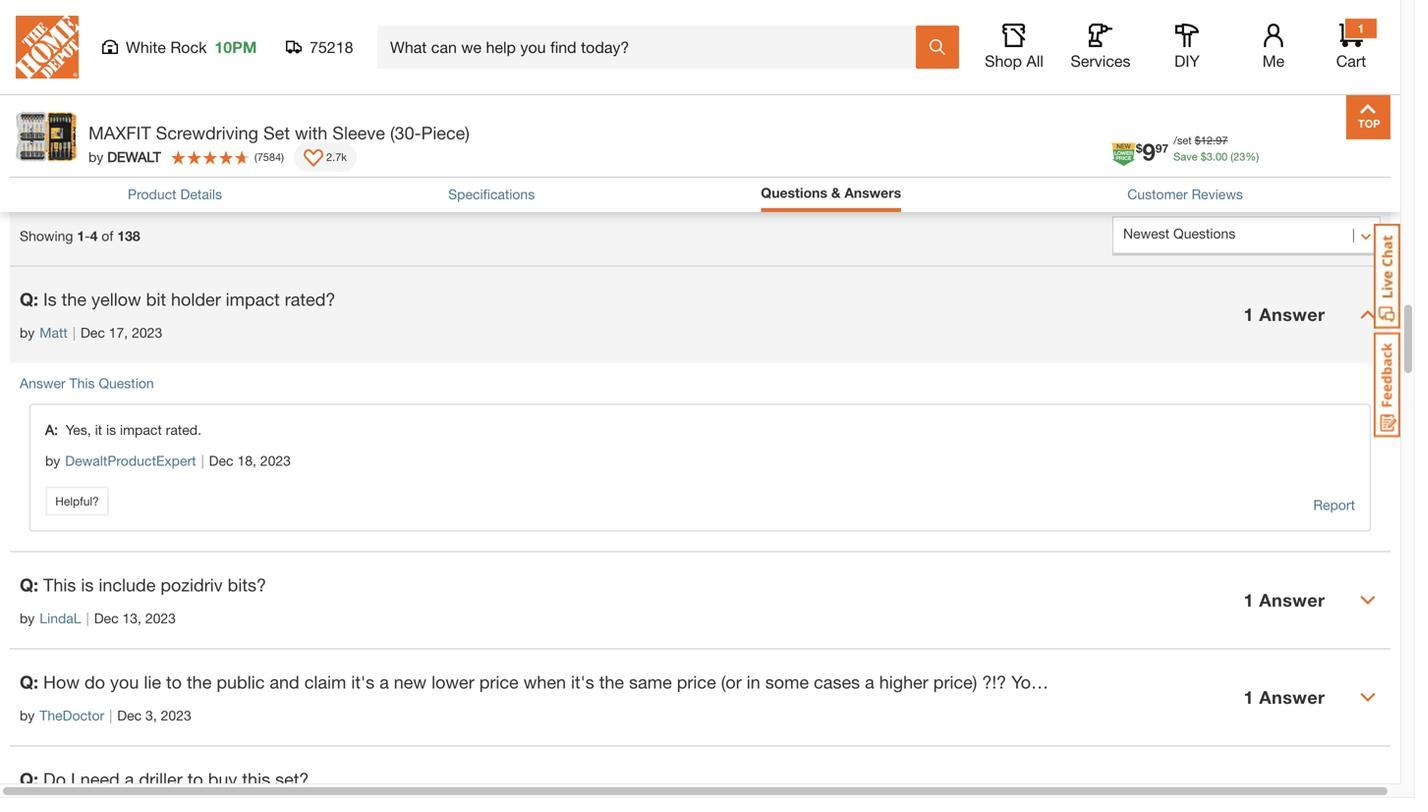 Task type: vqa. For each thing, say whether or not it's contained in the screenshot.
Pickup in Pickup Unavailable At N Baton Rouge
no



Task type: locate. For each thing, give the bounding box(es) containing it.
2023 right 18, on the left bottom of page
[[260, 453, 291, 469]]

specifications button
[[448, 184, 535, 205], [448, 184, 535, 205]]

0 vertical spatial to
[[166, 672, 182, 693]]

display image
[[304, 149, 323, 169]]

0 vertical spatial is
[[106, 422, 116, 438]]

same
[[629, 672, 672, 693]]

1 vertical spatial impact
[[120, 422, 162, 438]]

impact right holder
[[226, 289, 280, 310]]

0 vertical spatial impact
[[226, 289, 280, 310]]

0 vertical spatial answers
[[117, 46, 190, 67]]

to
[[166, 672, 182, 693], [187, 770, 203, 791]]

1 answer left caret image
[[1244, 304, 1325, 325]]

save
[[1174, 150, 1198, 163]]

$ left /set
[[1136, 141, 1142, 155]]

0 vertical spatial this
[[69, 376, 95, 392]]

a right 3
[[1219, 152, 1230, 173]]

dec for bit
[[81, 325, 105, 341]]

caret image for how do you lie to the public and claim it's a new lower price when it's the same price (or in some cases a higher price) ?!? you do realize, we're not all stupid !!
[[1360, 690, 1376, 706]]

price left (or
[[677, 672, 716, 693]]

this up yes,
[[69, 376, 95, 392]]

the
[[62, 289, 87, 310], [187, 672, 212, 693], [599, 672, 624, 693]]

answer right "all"
[[1259, 688, 1325, 709]]

by left lindal
[[20, 611, 35, 627]]

. down 12
[[1213, 150, 1216, 163]]

1 vertical spatial .
[[1213, 150, 1216, 163]]

by left matt
[[20, 325, 35, 341]]

you
[[110, 672, 139, 693]]

2023 for to
[[161, 708, 191, 724]]

3
[[1207, 150, 1213, 163]]

/set $ 12 . 97 save $ 3 . 00 ( 23 %)
[[1174, 134, 1259, 163]]

0 vertical spatial &
[[100, 46, 112, 67]]

23
[[1233, 150, 1245, 163]]

by for this
[[20, 611, 35, 627]]

question for answer this question
[[99, 376, 154, 392]]

13,
[[122, 611, 141, 627]]

question inside 'ask a question' 'button'
[[1234, 152, 1310, 173]]

1 horizontal spatial question
[[1234, 152, 1310, 173]]

& for questions & answers
[[831, 185, 841, 201]]

1 horizontal spatial &
[[831, 185, 841, 201]]

some
[[765, 672, 809, 693]]

138 right of
[[117, 228, 140, 244]]

1 vertical spatial 138
[[20, 140, 79, 182]]

is right it
[[106, 422, 116, 438]]

2 q: from the top
[[20, 575, 38, 596]]

do left you
[[84, 672, 105, 693]]

dec
[[81, 325, 105, 341], [209, 453, 233, 469], [94, 611, 119, 627], [117, 708, 142, 724]]

price
[[479, 672, 519, 693], [677, 672, 716, 693]]

reviews
[[1192, 186, 1243, 202]]

question up a: yes, it is impact rated.
[[99, 376, 154, 392]]

)
[[281, 151, 284, 163]]

$
[[1195, 134, 1201, 147], [1136, 141, 1142, 155], [1201, 150, 1207, 163]]

in
[[747, 672, 760, 693]]

1 horizontal spatial it's
[[571, 672, 594, 693]]

the left public
[[187, 672, 212, 693]]

1 answer
[[1244, 304, 1325, 325], [1244, 590, 1325, 611], [1244, 688, 1325, 709]]

by down a:
[[45, 453, 60, 469]]

this
[[69, 376, 95, 392], [43, 575, 76, 596]]

by left the thedoctor
[[20, 708, 35, 724]]

q: for q: is the yellow bit holder impact rated?
[[20, 289, 38, 310]]

the right 'is'
[[62, 289, 87, 310]]

0 horizontal spatial (
[[254, 151, 257, 163]]

answer this question link
[[20, 376, 154, 392]]

product
[[128, 186, 176, 202]]

impact
[[226, 289, 280, 310], [120, 422, 162, 438]]

1 price from the left
[[479, 672, 519, 693]]

need
[[80, 770, 120, 791]]

2023
[[132, 325, 162, 341], [260, 453, 291, 469], [145, 611, 176, 627], [161, 708, 191, 724]]

1 vertical spatial &
[[831, 185, 841, 201]]

2 caret image from the top
[[1360, 690, 1376, 706]]

0 vertical spatial question
[[1234, 152, 1310, 173]]

a right cases
[[865, 672, 874, 693]]

0 horizontal spatial is
[[81, 575, 94, 596]]

dec left '17,'
[[81, 325, 105, 341]]

2 vertical spatial 1 answer
[[1244, 688, 1325, 709]]

dewaltproductexpert
[[65, 453, 196, 469]]

0 vertical spatial caret image
[[1360, 593, 1376, 609]]

138 up showing
[[20, 140, 79, 182]]

lower
[[431, 672, 474, 693]]

dec left 18, on the left bottom of page
[[209, 453, 233, 469]]

price left when
[[479, 672, 519, 693]]

diy
[[1174, 52, 1200, 70]]

impact up dewaltproductexpert
[[120, 422, 162, 438]]

1 ( from the left
[[1231, 150, 1233, 163]]

question for ask a question
[[1234, 152, 1310, 173]]

answers for questions & answers 138 questions
[[117, 46, 190, 67]]

18,
[[237, 453, 256, 469]]

97 left /set
[[1156, 141, 1169, 155]]

( right 00
[[1231, 150, 1233, 163]]

feedback link image
[[1374, 332, 1400, 438]]

set?
[[275, 770, 309, 791]]

dec left 3,
[[117, 708, 142, 724]]

1 inside "cart 1"
[[1358, 22, 1364, 35]]

4 q: from the top
[[20, 770, 38, 791]]

138 up product image
[[10, 77, 33, 93]]

new
[[394, 672, 427, 693]]

by matt | dec 17, 2023
[[20, 325, 162, 341]]

0 horizontal spatial 97
[[1156, 141, 1169, 155]]

2023 right 13,
[[145, 611, 176, 627]]

a left new
[[379, 672, 389, 693]]

1 horizontal spatial to
[[187, 770, 203, 791]]

q: left 'is'
[[20, 289, 38, 310]]

answers
[[117, 46, 190, 67], [844, 185, 901, 201]]

q: left how
[[20, 672, 38, 693]]

it's
[[351, 672, 374, 693], [571, 672, 594, 693]]

do right you
[[1046, 672, 1066, 693]]

| right matt
[[73, 325, 76, 341]]

q: up by lindal | dec 13, 2023
[[20, 575, 38, 596]]

answer this question
[[20, 376, 154, 392]]

2023 for bits?
[[145, 611, 176, 627]]

customer
[[1127, 186, 1188, 202]]

when
[[523, 672, 566, 693]]

( 7584 )
[[254, 151, 284, 163]]

1 horizontal spatial is
[[106, 422, 116, 438]]

by for how
[[20, 708, 35, 724]]

. up 00
[[1213, 134, 1216, 147]]

this up lindal
[[43, 575, 76, 596]]

dec left 13,
[[94, 611, 119, 627]]

and
[[270, 672, 299, 693]]

to left buy
[[187, 770, 203, 791]]

( left )
[[254, 151, 257, 163]]

buy
[[208, 770, 237, 791]]

ask
[[1183, 152, 1214, 173]]

answer for this is include pozidriv bits?
[[1259, 590, 1325, 611]]

live chat image
[[1374, 224, 1400, 329]]

answer left caret image
[[1259, 304, 1325, 325]]

2 do from the left
[[1046, 672, 1066, 693]]

1 answer for q: is the yellow bit holder impact rated?
[[1244, 304, 1325, 325]]

caret image
[[1360, 593, 1376, 609], [1360, 690, 1376, 706]]

7584
[[257, 151, 281, 163]]

0 horizontal spatial do
[[84, 672, 105, 693]]

2023 for rated.
[[260, 453, 291, 469]]

| for this is include pozidriv bits?
[[86, 611, 89, 627]]

dewaltproductexpert button
[[65, 451, 196, 472]]

1 vertical spatial question
[[99, 376, 154, 392]]

this
[[242, 770, 270, 791]]

138
[[10, 77, 33, 93], [20, 140, 79, 182], [117, 228, 140, 244]]

3,
[[145, 708, 157, 724]]

the left same
[[599, 672, 624, 693]]

2023 right '17,'
[[132, 325, 162, 341]]

answers for questions & answers
[[844, 185, 901, 201]]

is
[[43, 289, 57, 310]]

all
[[1026, 52, 1044, 70]]

1 horizontal spatial answers
[[844, 185, 901, 201]]

caret image for this is include pozidriv bits?
[[1360, 593, 1376, 609]]

higher
[[879, 672, 928, 693]]

97 right 12
[[1216, 134, 1228, 147]]

0 vertical spatial 1 answer
[[1244, 304, 1325, 325]]

0 horizontal spatial answers
[[117, 46, 190, 67]]

1 horizontal spatial price
[[677, 672, 716, 693]]

matt button
[[40, 323, 68, 344]]

the home depot logo image
[[16, 16, 79, 79]]

is
[[106, 422, 116, 438], [81, 575, 94, 596]]

bits?
[[228, 575, 266, 596]]

0 horizontal spatial it's
[[351, 672, 374, 693]]

(
[[1231, 150, 1233, 163], [254, 151, 257, 163]]

1 vertical spatial 1 answer
[[1244, 590, 1325, 611]]

1 1 answer from the top
[[1244, 304, 1325, 325]]

question inside the questions element
[[99, 376, 154, 392]]

screwdriving
[[156, 122, 258, 143]]

this for question
[[69, 376, 95, 392]]

2.7k button
[[294, 142, 357, 172]]

1 vertical spatial answers
[[844, 185, 901, 201]]

0 horizontal spatial price
[[479, 672, 519, 693]]

1 caret image from the top
[[1360, 593, 1376, 609]]

10pm
[[215, 38, 257, 57]]

1
[[1358, 22, 1364, 35], [77, 228, 85, 244], [1244, 304, 1254, 325], [1244, 590, 1254, 611], [1244, 688, 1254, 709]]

2 1 answer from the top
[[1244, 590, 1325, 611]]

white
[[126, 38, 166, 57]]

| down you
[[109, 708, 112, 724]]

1 horizontal spatial 97
[[1216, 134, 1228, 147]]

| right lindal
[[86, 611, 89, 627]]

1 vertical spatial is
[[81, 575, 94, 596]]

2 ( from the left
[[254, 151, 257, 163]]

0 vertical spatial 138
[[10, 77, 33, 93]]

1 horizontal spatial impact
[[226, 289, 280, 310]]

lie
[[144, 672, 161, 693]]

0 horizontal spatial question
[[99, 376, 154, 392]]

a:
[[45, 422, 58, 438]]

question right 00
[[1234, 152, 1310, 173]]

3 1 answer from the top
[[1244, 688, 1325, 709]]

product image image
[[15, 105, 79, 169]]

answer up a:
[[20, 376, 65, 392]]

1 vertical spatial caret image
[[1360, 690, 1376, 706]]

| down rated.
[[201, 453, 204, 469]]

by lindal | dec 13, 2023
[[20, 611, 176, 627]]

1 vertical spatial this
[[43, 575, 76, 596]]

q: for q: how do you lie to the public and claim it's a new lower price when it's the same price (or in some cases a higher price) ?!? you do realize, we're not all stupid !!
[[20, 672, 38, 693]]

shop all
[[985, 52, 1044, 70]]

1 answer right "all"
[[1244, 688, 1325, 709]]

q: for q: do i need a driller to buy this set?
[[20, 770, 38, 791]]

|
[[73, 325, 76, 341], [201, 453, 204, 469], [86, 611, 89, 627], [109, 708, 112, 724]]

answer up !! in the right of the page
[[1259, 590, 1325, 611]]

q:
[[20, 289, 38, 310], [20, 575, 38, 596], [20, 672, 38, 693], [20, 770, 38, 791]]

1 horizontal spatial (
[[1231, 150, 1233, 163]]

q: left the do
[[20, 770, 38, 791]]

1 q: from the top
[[20, 289, 38, 310]]

1 horizontal spatial do
[[1046, 672, 1066, 693]]

2023 right 3,
[[161, 708, 191, 724]]

1 horizontal spatial the
[[187, 672, 212, 693]]

3 q: from the top
[[20, 672, 38, 693]]

report button
[[1313, 495, 1355, 517]]

it's right claim
[[351, 672, 374, 693]]

to right lie
[[166, 672, 182, 693]]

by down "maxfit" on the left top of page
[[88, 149, 103, 165]]

is up by lindal | dec 13, 2023
[[81, 575, 94, 596]]

lindal button
[[40, 609, 81, 630]]

138 inside questions & answers 138 questions
[[10, 77, 33, 93]]

answers inside questions & answers 138 questions
[[117, 46, 190, 67]]

showing
[[20, 228, 73, 244]]

1 answer for q: how do you lie to the public and claim it's a new lower price when it's the same price (or in some cases a higher price) ?!? you do realize, we're not all stupid !!
[[1244, 688, 1325, 709]]

it's right when
[[571, 672, 594, 693]]

0 horizontal spatial &
[[100, 46, 112, 67]]

services button
[[1069, 24, 1132, 71]]

2 it's from the left
[[571, 672, 594, 693]]

$ down 12
[[1201, 150, 1207, 163]]

questions & answers 138 questions
[[10, 46, 190, 93]]

of
[[101, 228, 113, 244]]

& inside questions & answers 138 questions
[[100, 46, 112, 67]]

$ inside $ 9 97
[[1136, 141, 1142, 155]]

1 answer up !! in the right of the page
[[1244, 590, 1325, 611]]



Task type: describe. For each thing, give the bounding box(es) containing it.
0 horizontal spatial the
[[62, 289, 87, 310]]

17,
[[109, 325, 128, 341]]

we're
[[1132, 672, 1174, 693]]

answer for how do you lie to the public and claim it's a new lower price when it's the same price (or in some cases a higher price) ?!? you do realize, we're not all stupid !!
[[1259, 688, 1325, 709]]

driller
[[139, 770, 182, 791]]

| for yes, it is impact rated.
[[201, 453, 204, 469]]

i
[[71, 770, 75, 791]]

helpful? button
[[45, 487, 109, 517]]

00
[[1216, 150, 1228, 163]]

customer reviews
[[1127, 186, 1243, 202]]

1 for how do you lie to the public and claim it's a new lower price when it's the same price (or in some cases a higher price) ?!? you do realize, we're not all stupid !!
[[1244, 688, 1254, 709]]

product details
[[128, 186, 222, 202]]

q: do i need a driller to buy this set?
[[20, 770, 309, 791]]

showing 1 - 4 of 138
[[20, 228, 140, 244]]

pozidriv
[[161, 575, 223, 596]]

report
[[1313, 497, 1355, 514]]

by dewaltproductexpert | dec 18, 2023
[[45, 453, 291, 469]]

0 horizontal spatial to
[[166, 672, 182, 693]]

%)
[[1245, 150, 1259, 163]]

realize,
[[1071, 672, 1127, 693]]

include
[[99, 575, 156, 596]]

2 horizontal spatial the
[[599, 672, 624, 693]]

thedoctor button
[[40, 706, 104, 727]]

138 questions
[[20, 140, 168, 182]]

dec for impact
[[209, 453, 233, 469]]

97 inside the "/set $ 12 . 97 save $ 3 . 00 ( 23 %)"
[[1216, 134, 1228, 147]]

!!
[[1286, 672, 1295, 693]]

maxfit
[[88, 122, 151, 143]]

$ right /set
[[1195, 134, 1201, 147]]

piece)
[[421, 122, 470, 143]]

by thedoctor | dec 3, 2023
[[20, 708, 191, 724]]

caret image
[[1360, 307, 1376, 323]]

all
[[1210, 672, 1227, 693]]

this for is
[[43, 575, 76, 596]]

claim
[[304, 672, 346, 693]]

not
[[1179, 672, 1205, 693]]

cart
[[1336, 52, 1366, 70]]

you
[[1011, 672, 1041, 693]]

do
[[43, 770, 66, 791]]

matt
[[40, 325, 68, 341]]

thedoctor
[[40, 708, 104, 724]]

sleeve
[[332, 122, 385, 143]]

diy button
[[1156, 24, 1219, 71]]

questions inside 138 questions
[[88, 157, 168, 178]]

yes,
[[66, 422, 91, 438]]

public
[[217, 672, 265, 693]]

dec for lie
[[117, 708, 142, 724]]

how
[[43, 672, 80, 693]]

me
[[1263, 52, 1285, 70]]

me button
[[1242, 24, 1305, 71]]

1 it's from the left
[[351, 672, 374, 693]]

shop
[[985, 52, 1022, 70]]

( inside the "/set $ 12 . 97 save $ 3 . 00 ( 23 %)"
[[1231, 150, 1233, 163]]

9
[[1142, 138, 1156, 166]]

ask a question button
[[1112, 143, 1381, 182]]

rock
[[170, 38, 207, 57]]

price)
[[933, 672, 977, 693]]

?!?
[[982, 672, 1006, 693]]

a right need
[[125, 770, 134, 791]]

yellow
[[91, 289, 141, 310]]

q: how do you lie to the public and claim it's a new lower price when it's the same price (or in some cases a higher price) ?!? you do realize, we're not all stupid !!
[[20, 672, 1295, 693]]

top button
[[1346, 95, 1391, 140]]

white rock 10pm
[[126, 38, 257, 57]]

dec for pozidriv
[[94, 611, 119, 627]]

1 for this is include pozidriv bits?
[[1244, 590, 1254, 611]]

4
[[90, 228, 98, 244]]

Search Questions & Answers text field
[[311, 143, 970, 182]]

2023 for holder
[[132, 325, 162, 341]]

(or
[[721, 672, 742, 693]]

0 horizontal spatial impact
[[120, 422, 162, 438]]

75218 button
[[286, 37, 354, 57]]

12
[[1201, 134, 1213, 147]]

answer for is the yellow bit holder impact rated?
[[1259, 304, 1325, 325]]

maxfit screwdriving set with sleeve (30-piece)
[[88, 122, 470, 143]]

What can we help you find today? search field
[[390, 27, 915, 68]]

0 vertical spatial .
[[1213, 134, 1216, 147]]

set
[[263, 122, 290, 143]]

1 answer for q: this is include pozidriv bits?
[[1244, 590, 1325, 611]]

q: for q: this is include pozidriv bits?
[[20, 575, 38, 596]]

| for how do you lie to the public and claim it's a new lower price when it's the same price (or in some cases a higher price) ?!? you do realize, we're not all stupid !!
[[109, 708, 112, 724]]

bit
[[146, 289, 166, 310]]

q: is the yellow bit holder impact rated?
[[20, 289, 335, 310]]

& for questions & answers 138 questions
[[100, 46, 112, 67]]

1 for is the yellow bit holder impact rated?
[[1244, 304, 1254, 325]]

$ 9 97
[[1136, 138, 1169, 166]]

by dewalt
[[88, 149, 161, 165]]

(30-
[[390, 122, 421, 143]]

specifications
[[448, 186, 535, 202]]

lindal
[[40, 611, 81, 627]]

2 vertical spatial 138
[[117, 228, 140, 244]]

2.7k
[[326, 151, 347, 163]]

2 price from the left
[[677, 672, 716, 693]]

questions element
[[10, 266, 1391, 799]]

by for is
[[20, 325, 35, 341]]

shop all button
[[983, 24, 1046, 71]]

rated.
[[166, 422, 201, 438]]

q: this is include pozidriv bits?
[[20, 575, 266, 596]]

a inside 'button'
[[1219, 152, 1230, 173]]

1 vertical spatial to
[[187, 770, 203, 791]]

by for yes,
[[45, 453, 60, 469]]

services
[[1071, 52, 1131, 70]]

97 inside $ 9 97
[[1156, 141, 1169, 155]]

ask a question
[[1183, 152, 1310, 173]]

rated?
[[285, 289, 335, 310]]

cases
[[814, 672, 860, 693]]

75218
[[310, 38, 353, 57]]

-
[[85, 228, 90, 244]]

1 do from the left
[[84, 672, 105, 693]]

holder
[[171, 289, 221, 310]]

| for is the yellow bit holder impact rated?
[[73, 325, 76, 341]]

stupid
[[1232, 672, 1281, 693]]

with
[[295, 122, 328, 143]]



